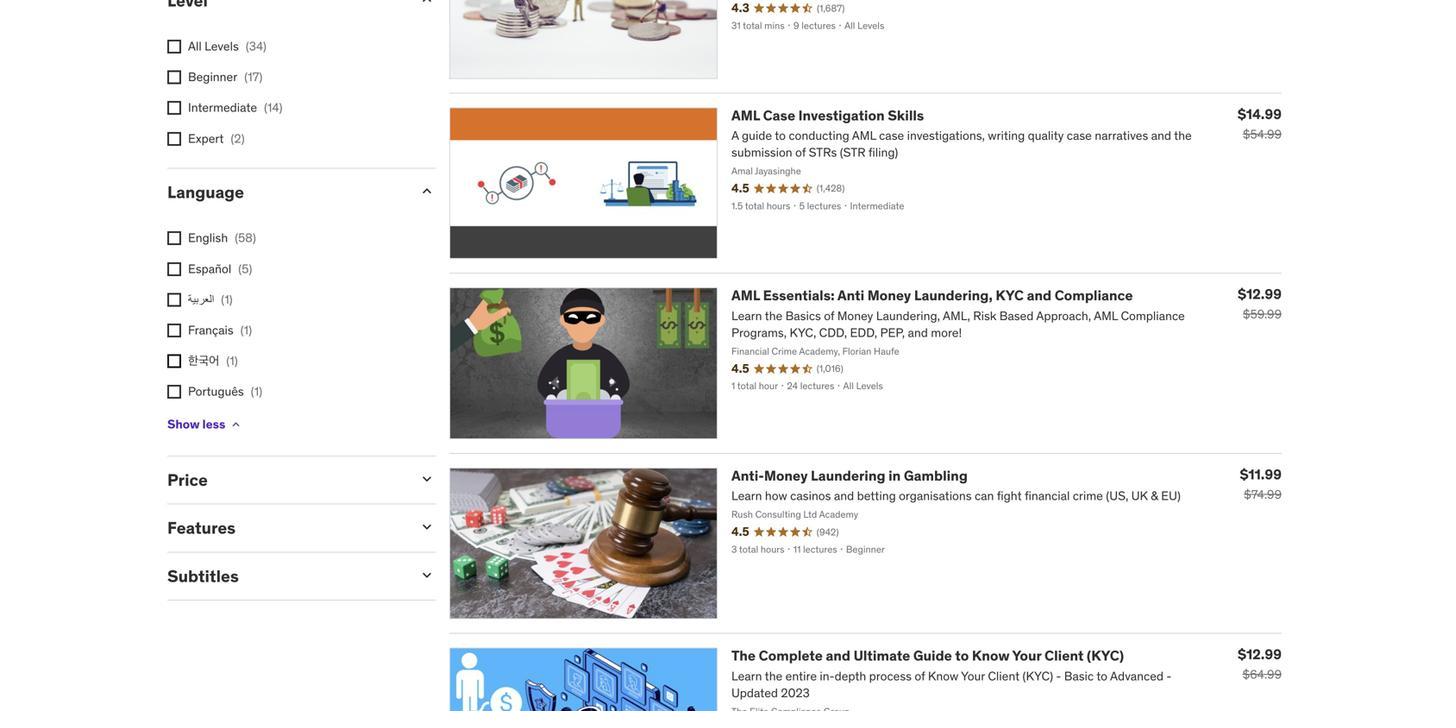 Task type: locate. For each thing, give the bounding box(es) containing it.
1 vertical spatial and
[[826, 647, 851, 665]]

(1) right 한국어
[[226, 353, 238, 369]]

2 aml from the top
[[732, 287, 760, 304]]

xsmall image left 'english'
[[167, 231, 181, 245]]

xsmall image left العربية
[[167, 293, 181, 307]]

money left laundering
[[765, 467, 808, 485]]

1 horizontal spatial and
[[1027, 287, 1052, 304]]

2 $12.99 from the top
[[1239, 646, 1283, 663]]

0 vertical spatial small image
[[419, 0, 436, 8]]

2 vertical spatial small image
[[419, 566, 436, 584]]

xsmall image for all
[[167, 40, 181, 54]]

xsmall image left intermediate
[[167, 101, 181, 115]]

xsmall image right less
[[229, 418, 243, 431]]

(58)
[[235, 230, 256, 246]]

$12.99
[[1239, 285, 1283, 303], [1239, 646, 1283, 663]]

1 vertical spatial money
[[765, 467, 808, 485]]

6 xsmall image from the top
[[167, 324, 181, 337]]

client
[[1045, 647, 1084, 665]]

gambling
[[904, 467, 968, 485]]

한국어 (1)
[[188, 353, 238, 369]]

features
[[167, 517, 236, 538]]

0 vertical spatial money
[[868, 287, 912, 304]]

xsmall image up show
[[167, 385, 181, 399]]

expert (2)
[[188, 131, 245, 146]]

xsmall image left all
[[167, 40, 181, 54]]

2 small image from the top
[[419, 518, 436, 536]]

$11.99
[[1241, 466, 1283, 483]]

4 xsmall image from the top
[[167, 231, 181, 245]]

$11.99 $74.99
[[1241, 466, 1283, 502]]

the
[[732, 647, 756, 665]]

show
[[167, 416, 200, 432]]

kyc
[[996, 287, 1024, 304]]

3 small image from the top
[[419, 566, 436, 584]]

français (1)
[[188, 322, 252, 338]]

language button
[[167, 182, 405, 202]]

features button
[[167, 517, 405, 538]]

small image
[[419, 0, 436, 8], [419, 470, 436, 487], [419, 566, 436, 584]]

português
[[188, 384, 244, 399]]

xsmall image for expert
[[167, 132, 181, 146]]

(14)
[[264, 100, 283, 115]]

xsmall image left beginner
[[167, 70, 181, 84]]

money right anti
[[868, 287, 912, 304]]

laundering
[[811, 467, 886, 485]]

xsmall image
[[167, 40, 181, 54], [167, 70, 181, 84], [167, 101, 181, 115], [167, 231, 181, 245], [167, 262, 181, 276], [167, 324, 181, 337]]

(1)
[[221, 292, 233, 307], [241, 322, 252, 338], [226, 353, 238, 369], [251, 384, 263, 399]]

1 vertical spatial small image
[[419, 518, 436, 536]]

(1) for português (1)
[[251, 384, 263, 399]]

money
[[868, 287, 912, 304], [765, 467, 808, 485]]

0 vertical spatial aml
[[732, 106, 760, 124]]

xsmall image
[[167, 132, 181, 146], [167, 293, 181, 307], [167, 354, 181, 368], [167, 385, 181, 399], [229, 418, 243, 431]]

beginner
[[188, 69, 238, 85]]

0 horizontal spatial and
[[826, 647, 851, 665]]

2 xsmall image from the top
[[167, 70, 181, 84]]

$12.99 $59.99
[[1239, 285, 1283, 322]]

xsmall image for intermediate
[[167, 101, 181, 115]]

العربية
[[188, 292, 214, 307]]

0 vertical spatial and
[[1027, 287, 1052, 304]]

$12.99 up '$64.99'
[[1239, 646, 1283, 663]]

0 vertical spatial small image
[[419, 182, 436, 200]]

(1) for 한국어 (1)
[[226, 353, 238, 369]]

5 xsmall image from the top
[[167, 262, 181, 276]]

(1) right العربية
[[221, 292, 233, 307]]

subtitles
[[167, 566, 239, 586]]

1 vertical spatial small image
[[419, 470, 436, 487]]

(2)
[[231, 131, 245, 146]]

1 vertical spatial aml
[[732, 287, 760, 304]]

xsmall image for português
[[167, 385, 181, 399]]

ultimate
[[854, 647, 911, 665]]

xsmall image for english
[[167, 231, 181, 245]]

anti-
[[732, 467, 765, 485]]

xsmall image left expert
[[167, 132, 181, 146]]

español
[[188, 261, 232, 276]]

(1) for العربية (1)
[[221, 292, 233, 307]]

1 xsmall image from the top
[[167, 40, 181, 54]]

(1) right français
[[241, 322, 252, 338]]

3 xsmall image from the top
[[167, 101, 181, 115]]

aml for aml case investigation skills
[[732, 106, 760, 124]]

all levels (34)
[[188, 38, 267, 54]]

aml
[[732, 106, 760, 124], [732, 287, 760, 304]]

2 small image from the top
[[419, 470, 436, 487]]

$12.99 up $59.99
[[1239, 285, 1283, 303]]

show less
[[167, 416, 226, 432]]

and left ultimate
[[826, 647, 851, 665]]

show less button
[[167, 407, 243, 442]]

(1) right português
[[251, 384, 263, 399]]

$54.99
[[1244, 126, 1283, 142]]

and
[[1027, 287, 1052, 304], [826, 647, 851, 665]]

xsmall image inside show less button
[[229, 418, 243, 431]]

0 vertical spatial $12.99
[[1239, 285, 1283, 303]]

1 $12.99 from the top
[[1239, 285, 1283, 303]]

xsmall image left 한국어
[[167, 354, 181, 368]]

português (1)
[[188, 384, 263, 399]]

xsmall image left the español
[[167, 262, 181, 276]]

small image for price
[[419, 470, 436, 487]]

xsmall image left français
[[167, 324, 181, 337]]

0 horizontal spatial money
[[765, 467, 808, 485]]

small image
[[419, 182, 436, 200], [419, 518, 436, 536]]

and right kyc
[[1027, 287, 1052, 304]]

complete
[[759, 647, 823, 665]]

aml left the case
[[732, 106, 760, 124]]

1 vertical spatial $12.99
[[1239, 646, 1283, 663]]

한국어
[[188, 353, 220, 369]]

$12.99 for aml essentials: anti money laundering, kyc and compliance
[[1239, 285, 1283, 303]]

1 small image from the top
[[419, 182, 436, 200]]

español (5)
[[188, 261, 252, 276]]

$12.99 for the complete and ultimate guide to know your client (kyc)
[[1239, 646, 1283, 663]]

aml left essentials:
[[732, 287, 760, 304]]

aml essentials: anti money laundering, kyc and compliance link
[[732, 287, 1134, 304]]

english
[[188, 230, 228, 246]]

1 aml from the top
[[732, 106, 760, 124]]

xsmall image for beginner
[[167, 70, 181, 84]]



Task type: vqa. For each thing, say whether or not it's contained in the screenshot.
(10)
no



Task type: describe. For each thing, give the bounding box(es) containing it.
$12.99 $64.99
[[1239, 646, 1283, 682]]

beginner (17)
[[188, 69, 263, 85]]

price button
[[167, 469, 405, 490]]

essentials:
[[763, 287, 835, 304]]

(kyc)
[[1087, 647, 1125, 665]]

aml case investigation skills
[[732, 106, 925, 124]]

$64.99
[[1243, 667, 1283, 682]]

(1) for français (1)
[[241, 322, 252, 338]]

$14.99 $54.99
[[1238, 105, 1283, 142]]

small image for language
[[419, 182, 436, 200]]

$59.99
[[1244, 306, 1283, 322]]

to
[[956, 647, 969, 665]]

xsmall image for 한국어
[[167, 354, 181, 368]]

1 horizontal spatial money
[[868, 287, 912, 304]]

anti
[[838, 287, 865, 304]]

anti-money laundering in gambling link
[[732, 467, 968, 485]]

(5)
[[238, 261, 252, 276]]

small image for features
[[419, 518, 436, 536]]

all
[[188, 38, 202, 54]]

laundering,
[[915, 287, 993, 304]]

intermediate (14)
[[188, 100, 283, 115]]

aml essentials: anti money laundering, kyc and compliance
[[732, 287, 1134, 304]]

the complete and ultimate guide to know your client (kyc)
[[732, 647, 1125, 665]]

the complete and ultimate guide to know your client (kyc) link
[[732, 647, 1125, 665]]

skills
[[888, 106, 925, 124]]

in
[[889, 467, 901, 485]]

anti-money laundering in gambling
[[732, 467, 968, 485]]

language
[[167, 182, 244, 202]]

small image for subtitles
[[419, 566, 436, 584]]

aml case investigation skills link
[[732, 106, 925, 124]]

xsmall image for العربية
[[167, 293, 181, 307]]

العربية (1)
[[188, 292, 233, 307]]

français
[[188, 322, 234, 338]]

english (58)
[[188, 230, 256, 246]]

$14.99
[[1238, 105, 1283, 123]]

(34)
[[246, 38, 267, 54]]

xsmall image for español
[[167, 262, 181, 276]]

compliance
[[1055, 287, 1134, 304]]

guide
[[914, 647, 953, 665]]

xsmall image for français
[[167, 324, 181, 337]]

aml for aml essentials: anti money laundering, kyc and compliance
[[732, 287, 760, 304]]

your
[[1013, 647, 1042, 665]]

(17)
[[244, 69, 263, 85]]

know
[[973, 647, 1010, 665]]

case
[[763, 106, 796, 124]]

levels
[[205, 38, 239, 54]]

intermediate
[[188, 100, 257, 115]]

less
[[203, 416, 226, 432]]

1 small image from the top
[[419, 0, 436, 8]]

price
[[167, 469, 208, 490]]

subtitles button
[[167, 566, 405, 586]]

$74.99
[[1245, 487, 1283, 502]]

investigation
[[799, 106, 885, 124]]

expert
[[188, 131, 224, 146]]



